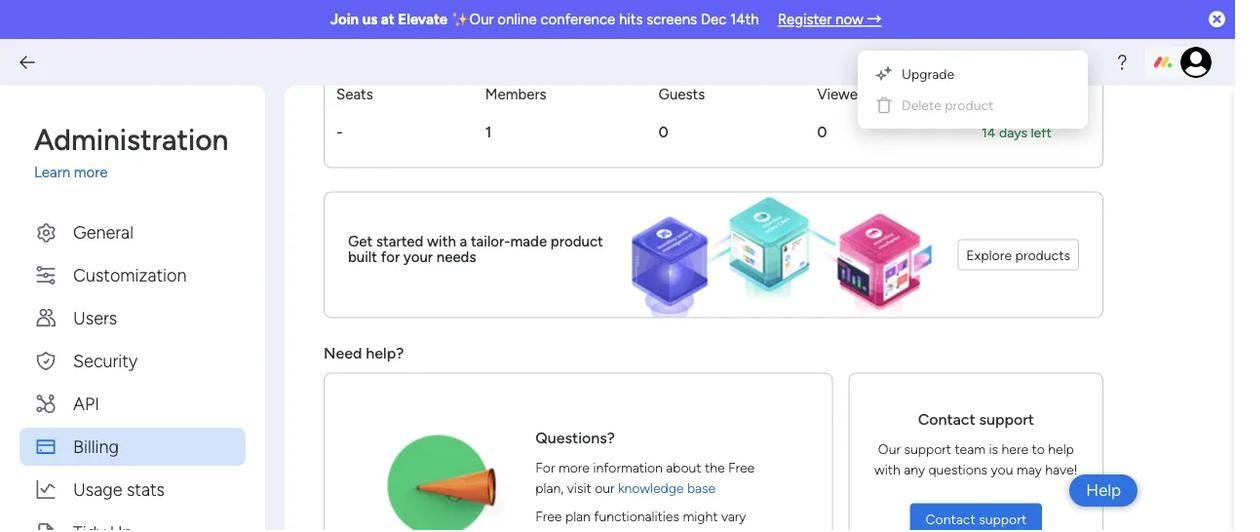 Task type: describe. For each thing, give the bounding box(es) containing it.
might
[[683, 509, 718, 526]]

product inside menu item
[[945, 97, 994, 114]]

0 vertical spatial support
[[979, 411, 1034, 429]]

14 days left
[[982, 124, 1052, 141]]

trial
[[1003, 86, 1026, 103]]

our
[[595, 481, 615, 497]]

administration
[[34, 122, 229, 157]]

us
[[362, 11, 378, 28]]

members
[[485, 86, 546, 103]]

dec
[[701, 11, 727, 28]]

to inside our support team is here to help with any questions you may have!
[[1032, 442, 1045, 458]]

general button
[[19, 213, 246, 251]]

with inside free plan functionalities might vary from time to time with a prior notice
[[645, 529, 671, 530]]

learn
[[34, 164, 70, 181]]

a inside get started with a tailor-made product built for your needs
[[460, 233, 467, 250]]

contact inside button
[[926, 511, 976, 528]]

users button
[[19, 299, 246, 337]]

menu menu
[[866, 58, 1080, 121]]

a inside free plan functionalities might vary from time to time with a prior notice
[[674, 529, 681, 530]]

back to workspace image
[[18, 53, 37, 72]]

seats
[[336, 86, 373, 103]]

to inside free plan functionalities might vary from time to time with a prior notice
[[598, 529, 611, 530]]

✨
[[451, 11, 466, 28]]

started
[[376, 233, 424, 250]]

customization button
[[19, 256, 246, 294]]

from
[[536, 529, 564, 530]]

for
[[536, 460, 555, 477]]

knowledge
[[618, 481, 684, 497]]

stats
[[127, 479, 165, 500]]

needs
[[437, 249, 476, 267]]

1
[[485, 123, 492, 142]]

conference
[[541, 11, 615, 28]]

security
[[73, 350, 138, 371]]

upgrade menu item
[[866, 58, 1080, 90]]

about
[[666, 460, 702, 477]]

general
[[73, 221, 133, 242]]

learn more link
[[34, 162, 246, 184]]

delete
[[902, 97, 942, 114]]

online
[[498, 11, 537, 28]]

team
[[955, 442, 986, 458]]

days
[[999, 124, 1028, 141]]

need help?
[[324, 345, 404, 363]]

built
[[348, 249, 377, 267]]

0 for viewers
[[817, 123, 827, 142]]

billing
[[73, 436, 119, 457]]

knowledge base
[[618, 481, 716, 497]]

explore products
[[966, 247, 1071, 264]]

api button
[[19, 385, 246, 423]]

upgrade image
[[875, 64, 894, 84]]

products
[[1015, 247, 1071, 264]]

vary
[[721, 509, 746, 526]]

0 for guests
[[659, 123, 669, 142]]

security button
[[19, 342, 246, 380]]

billing button
[[19, 428, 246, 466]]

product inside get started with a tailor-made product built for your needs
[[551, 233, 603, 250]]

usage
[[73, 479, 122, 500]]

visit
[[567, 481, 592, 497]]

need
[[324, 345, 362, 363]]

our inside our support team is here to help with any questions you may have!
[[878, 442, 901, 458]]

notice
[[716, 529, 754, 530]]

prior
[[684, 529, 712, 530]]

support inside contact support button
[[979, 511, 1027, 528]]

here
[[1002, 442, 1029, 458]]

get started with a tailor-made product built for your needs
[[348, 233, 603, 267]]

support inside our support team is here to help with any questions you may have!
[[904, 442, 952, 458]]

usage stats button
[[19, 470, 246, 508]]

free plan functionalities might vary from time to time with a prior notice
[[536, 509, 754, 530]]

for
[[381, 249, 400, 267]]

register
[[778, 11, 832, 28]]

guests
[[659, 86, 705, 103]]

screens
[[647, 11, 697, 28]]

help
[[1086, 481, 1121, 501]]

on trial
[[982, 86, 1026, 103]]

contact support inside button
[[926, 511, 1027, 528]]

1 horizontal spatial super center image
[[608, 193, 938, 318]]

your
[[403, 249, 433, 267]]

register now →
[[778, 11, 882, 28]]

help
[[1048, 442, 1074, 458]]

delete product image
[[875, 96, 894, 115]]

register now → link
[[778, 11, 882, 28]]

at
[[381, 11, 395, 28]]

for more information about the free plan, visit our
[[536, 460, 755, 497]]

help button
[[1070, 475, 1138, 507]]

with inside get started with a tailor-made product built for your needs
[[427, 233, 456, 250]]

delete product
[[902, 97, 994, 114]]



Task type: vqa. For each thing, say whether or not it's contained in the screenshot.


Task type: locate. For each thing, give the bounding box(es) containing it.
usage stats
[[73, 479, 165, 500]]

1 vertical spatial product
[[551, 233, 603, 250]]

more
[[74, 164, 108, 181], [559, 460, 590, 477]]

0 vertical spatial a
[[460, 233, 467, 250]]

1 horizontal spatial more
[[559, 460, 590, 477]]

free inside free plan functionalities might vary from time to time with a prior notice
[[536, 509, 562, 526]]

1 vertical spatial our
[[878, 442, 901, 458]]

with left any
[[875, 462, 901, 479]]

information
[[593, 460, 663, 477]]

1 horizontal spatial time
[[614, 529, 641, 530]]

tailor-
[[471, 233, 510, 250]]

0 down the viewers
[[817, 123, 827, 142]]

knowledge base link
[[618, 481, 716, 497]]

now
[[836, 11, 864, 28]]

more up visit
[[559, 460, 590, 477]]

1 vertical spatial free
[[536, 509, 562, 526]]

1 vertical spatial with
[[875, 462, 901, 479]]

get
[[348, 233, 373, 250]]

2 vertical spatial support
[[979, 511, 1027, 528]]

0 vertical spatial with
[[427, 233, 456, 250]]

bob builder image
[[1181, 47, 1212, 78]]

free right the
[[728, 460, 755, 477]]

time down functionalities
[[614, 529, 641, 530]]

support up here
[[979, 411, 1034, 429]]

help?
[[366, 345, 404, 363]]

0 vertical spatial our
[[470, 11, 494, 28]]

0
[[659, 123, 669, 142], [817, 123, 827, 142]]

our left team
[[878, 442, 901, 458]]

14
[[982, 124, 996, 141]]

explore
[[966, 247, 1012, 264]]

1 horizontal spatial to
[[1032, 442, 1045, 458]]

questions?
[[536, 429, 615, 448]]

0 horizontal spatial free
[[536, 509, 562, 526]]

users
[[73, 307, 117, 328]]

contact up team
[[918, 411, 976, 429]]

→
[[867, 11, 882, 28]]

time down plan
[[568, 529, 595, 530]]

questions
[[929, 462, 988, 479]]

0 vertical spatial more
[[74, 164, 108, 181]]

more inside administration learn more
[[74, 164, 108, 181]]

elevate
[[398, 11, 448, 28]]

contact support button
[[910, 504, 1042, 530]]

1 0 from the left
[[659, 123, 669, 142]]

a left prior
[[674, 529, 681, 530]]

our support team is here to help with any questions you may have!
[[875, 442, 1078, 479]]

1 vertical spatial contact
[[926, 511, 976, 528]]

1 vertical spatial to
[[598, 529, 611, 530]]

upgrade
[[902, 66, 955, 82]]

more inside for more information about the free plan, visit our
[[559, 460, 590, 477]]

api
[[73, 393, 99, 414]]

0 vertical spatial contact support
[[918, 411, 1034, 429]]

our
[[470, 11, 494, 28], [878, 442, 901, 458]]

contact support
[[918, 411, 1034, 429], [926, 511, 1027, 528]]

support down you
[[979, 511, 1027, 528]]

on
[[982, 86, 1000, 103]]

0 vertical spatial contact
[[918, 411, 976, 429]]

contact support down questions
[[926, 511, 1027, 528]]

left
[[1031, 124, 1052, 141]]

1 vertical spatial more
[[559, 460, 590, 477]]

contact support up team
[[918, 411, 1034, 429]]

1 horizontal spatial a
[[674, 529, 681, 530]]

1 time from the left
[[568, 529, 595, 530]]

any
[[904, 462, 925, 479]]

0 horizontal spatial with
[[427, 233, 456, 250]]

the
[[705, 460, 725, 477]]

join
[[330, 11, 359, 28]]

to
[[1032, 442, 1045, 458], [598, 529, 611, 530]]

-
[[336, 123, 343, 142]]

0 horizontal spatial super center image
[[387, 426, 520, 530]]

0 horizontal spatial product
[[551, 233, 603, 250]]

our right ✨
[[470, 11, 494, 28]]

2 0 from the left
[[817, 123, 827, 142]]

contact
[[918, 411, 976, 429], [926, 511, 976, 528]]

0 horizontal spatial more
[[74, 164, 108, 181]]

1 vertical spatial a
[[674, 529, 681, 530]]

free inside for more information about the free plan, visit our
[[728, 460, 755, 477]]

product right made
[[551, 233, 603, 250]]

is
[[989, 442, 998, 458]]

2 vertical spatial with
[[645, 529, 671, 530]]

have!
[[1045, 462, 1078, 479]]

support up any
[[904, 442, 952, 458]]

may
[[1017, 462, 1042, 479]]

product
[[945, 97, 994, 114], [551, 233, 603, 250]]

hits
[[619, 11, 643, 28]]

0 down guests
[[659, 123, 669, 142]]

0 horizontal spatial our
[[470, 11, 494, 28]]

help image
[[1112, 53, 1132, 72]]

0 horizontal spatial a
[[460, 233, 467, 250]]

with inside our support team is here to help with any questions you may have!
[[875, 462, 901, 479]]

with down functionalities
[[645, 529, 671, 530]]

support
[[979, 411, 1034, 429], [904, 442, 952, 458], [979, 511, 1027, 528]]

join us at elevate ✨ our online conference hits screens dec 14th
[[330, 11, 759, 28]]

viewers
[[817, 86, 870, 103]]

14th
[[730, 11, 759, 28]]

functionalities
[[594, 509, 680, 526]]

1 horizontal spatial product
[[945, 97, 994, 114]]

0 vertical spatial super center image
[[608, 193, 938, 318]]

0 horizontal spatial to
[[598, 529, 611, 530]]

plan,
[[536, 481, 564, 497]]

1 horizontal spatial 0
[[817, 123, 827, 142]]

contact down questions
[[926, 511, 976, 528]]

1 vertical spatial super center image
[[387, 426, 520, 530]]

administration learn more
[[34, 122, 229, 181]]

super center image
[[608, 193, 938, 318], [387, 426, 520, 530]]

1 horizontal spatial our
[[878, 442, 901, 458]]

time
[[568, 529, 595, 530], [614, 529, 641, 530]]

base
[[687, 481, 716, 497]]

free
[[728, 460, 755, 477], [536, 509, 562, 526]]

1 horizontal spatial free
[[728, 460, 755, 477]]

0 horizontal spatial 0
[[659, 123, 669, 142]]

you
[[991, 462, 1013, 479]]

to down functionalities
[[598, 529, 611, 530]]

made
[[510, 233, 547, 250]]

0 vertical spatial product
[[945, 97, 994, 114]]

with right started
[[427, 233, 456, 250]]

product down upgrade menu item
[[945, 97, 994, 114]]

0 vertical spatial to
[[1032, 442, 1045, 458]]

1 vertical spatial contact support
[[926, 511, 1027, 528]]

1 horizontal spatial with
[[645, 529, 671, 530]]

free up from
[[536, 509, 562, 526]]

explore products button
[[958, 240, 1079, 271]]

a left tailor-
[[460, 233, 467, 250]]

1 vertical spatial support
[[904, 442, 952, 458]]

plan
[[565, 509, 591, 526]]

a
[[460, 233, 467, 250], [674, 529, 681, 530]]

0 vertical spatial free
[[728, 460, 755, 477]]

customization
[[73, 264, 187, 285]]

more right learn
[[74, 164, 108, 181]]

0 horizontal spatial time
[[568, 529, 595, 530]]

to up may on the right of page
[[1032, 442, 1045, 458]]

with
[[427, 233, 456, 250], [875, 462, 901, 479], [645, 529, 671, 530]]

delete product menu item
[[866, 90, 1080, 121]]

2 time from the left
[[614, 529, 641, 530]]

2 horizontal spatial with
[[875, 462, 901, 479]]



